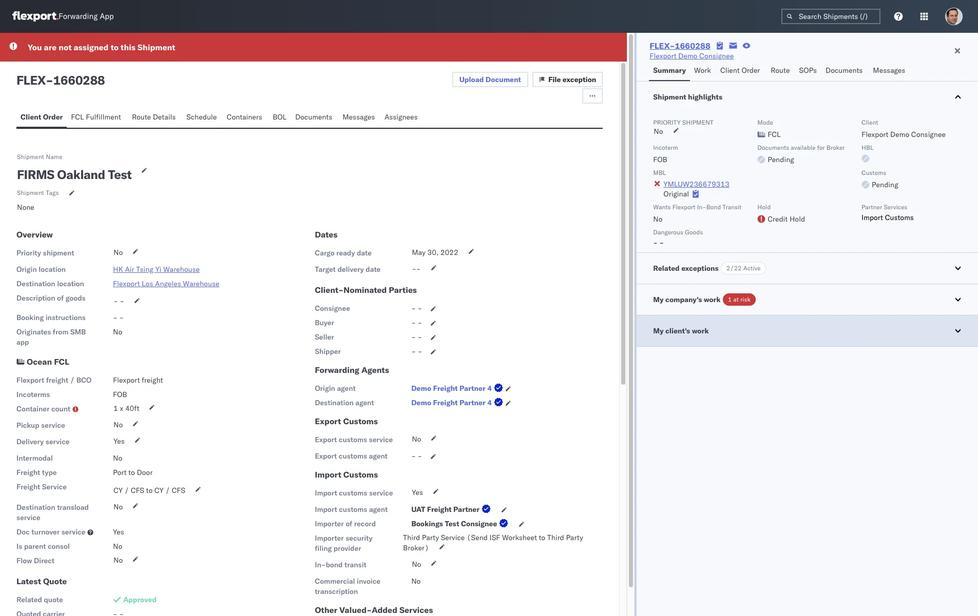 Task type: describe. For each thing, give the bounding box(es) containing it.
2 vertical spatial documents
[[758, 144, 790, 152]]

origin for origin location
[[16, 265, 37, 274]]

nominated
[[344, 285, 387, 295]]

1 cy from the left
[[114, 486, 123, 496]]

0 horizontal spatial shipment
[[43, 249, 74, 258]]

forwarding app link
[[12, 11, 114, 22]]

smb
[[70, 328, 86, 337]]

instructions
[[46, 313, 86, 323]]

from
[[53, 328, 68, 337]]

highlights
[[688, 92, 723, 102]]

is parent consol
[[16, 542, 70, 552]]

document
[[486, 75, 521, 84]]

location for origin location
[[39, 265, 66, 274]]

1 vertical spatial documents button
[[291, 108, 339, 128]]

client inside client flexport demo consignee incoterm fob
[[862, 119, 879, 126]]

2 party from the left
[[566, 534, 583, 543]]

importer for importer of record
[[315, 520, 344, 529]]

bco
[[76, 376, 92, 385]]

1 vertical spatial services
[[400, 606, 433, 616]]

wants
[[654, 203, 671, 211]]

cargo
[[315, 249, 335, 258]]

2 horizontal spatial documents
[[826, 66, 863, 75]]

0 vertical spatial shipment
[[683, 119, 714, 126]]

- - for consignee
[[412, 304, 422, 313]]

1 vertical spatial test
[[445, 520, 459, 529]]

may 30, 2022
[[412, 248, 459, 257]]

freight service
[[16, 483, 67, 492]]

uat freight partner
[[412, 506, 480, 515]]

broker)
[[403, 544, 429, 553]]

agent up export customs
[[356, 399, 374, 408]]

40ft
[[125, 404, 139, 414]]

pending for documents available for broker
[[768, 155, 795, 164]]

may
[[412, 248, 426, 257]]

parties
[[389, 285, 417, 295]]

destination for destination location
[[16, 279, 55, 289]]

air
[[125, 265, 134, 274]]

route details button
[[128, 108, 182, 128]]

0 horizontal spatial /
[[70, 376, 75, 385]]

1 horizontal spatial client order
[[721, 66, 761, 75]]

1 horizontal spatial /
[[125, 486, 129, 496]]

destination for destination agent
[[315, 399, 354, 408]]

to right port at bottom left
[[128, 469, 135, 478]]

service inside third party service (send isf worksheet to third party broker)
[[441, 534, 465, 543]]

upload
[[460, 75, 484, 84]]

mode
[[758, 119, 774, 126]]

assignees button
[[381, 108, 424, 128]]

shipment tags
[[17, 189, 59, 197]]

flexport inside client flexport demo consignee incoterm fob
[[862, 130, 889, 139]]

angeles
[[155, 279, 181, 289]]

bond
[[326, 561, 343, 570]]

0 vertical spatial client order button
[[717, 61, 767, 81]]

import for import customs service
[[315, 489, 337, 498]]

flexport. image
[[12, 11, 59, 22]]

1 third from the left
[[403, 534, 420, 543]]

shipment for shipment tags
[[17, 189, 44, 197]]

turnover
[[32, 528, 60, 537]]

0 vertical spatial warehouse
[[163, 265, 200, 274]]

dangerous goods - -
[[654, 229, 703, 248]]

1 party from the left
[[422, 534, 439, 543]]

los
[[142, 279, 153, 289]]

yes for import customs service
[[412, 489, 423, 498]]

import for import customs
[[315, 470, 342, 480]]

no inside wants flexport in-bond transit no
[[654, 215, 663, 224]]

of for description
[[57, 294, 64, 303]]

ready
[[337, 249, 355, 258]]

exception
[[563, 75, 597, 84]]

work button
[[690, 61, 717, 81]]

tags
[[46, 189, 59, 197]]

flex-
[[650, 41, 675, 51]]

1 horizontal spatial messages button
[[869, 61, 911, 81]]

x
[[120, 404, 123, 414]]

0 horizontal spatial client
[[21, 113, 41, 122]]

other valued-added services
[[315, 606, 433, 616]]

bol
[[273, 113, 287, 122]]

flexport for flexport los angeles warehouse
[[113, 279, 140, 289]]

documents available for broker
[[758, 144, 845, 152]]

service down the pickup service
[[46, 438, 70, 447]]

for
[[818, 144, 825, 152]]

incoterms
[[16, 390, 50, 400]]

0 horizontal spatial fob
[[113, 390, 127, 400]]

my for my company's work
[[654, 295, 664, 305]]

agent up destination agent
[[337, 384, 356, 394]]

1 horizontal spatial 1660288
[[675, 41, 711, 51]]

intermodal
[[16, 454, 53, 463]]

provider
[[334, 545, 361, 554]]

ocean fcl
[[27, 357, 69, 367]]

my company's work
[[654, 295, 721, 305]]

messages for messages button to the left
[[343, 113, 375, 122]]

hk air tsing yi warehouse link
[[113, 265, 200, 274]]

active
[[744, 265, 761, 272]]

0 horizontal spatial service
[[42, 483, 67, 492]]

30,
[[428, 248, 439, 257]]

0 horizontal spatial messages button
[[339, 108, 381, 128]]

type
[[42, 469, 57, 478]]

0 horizontal spatial 1660288
[[53, 72, 105, 88]]

commercial invoice transcription
[[315, 577, 381, 597]]

0 horizontal spatial priority shipment
[[16, 249, 74, 258]]

location for destination location
[[57, 279, 84, 289]]

service for export customs service
[[369, 436, 393, 445]]

related for related quote
[[16, 596, 42, 605]]

client flexport demo consignee incoterm fob
[[654, 119, 946, 164]]

route for route
[[771, 66, 790, 75]]

agent down export customs service
[[369, 452, 388, 461]]

origin agent
[[315, 384, 356, 394]]

third party service (send isf worksheet to third party broker)
[[403, 534, 583, 553]]

demo freight partner 4 for destination agent
[[412, 399, 492, 408]]

goods
[[685, 229, 703, 236]]

forwarding agents
[[315, 365, 389, 376]]

1 for 1 at risk
[[728, 296, 732, 304]]

destination for destination transload service
[[16, 503, 55, 513]]

2 horizontal spatial /
[[166, 486, 170, 496]]

2 cy from the left
[[155, 486, 164, 496]]

freight for flexport freight / bco
[[46, 376, 68, 385]]

4 for origin agent
[[488, 384, 492, 394]]

destination location
[[16, 279, 84, 289]]

doc turnover service
[[16, 528, 85, 537]]

0 horizontal spatial hold
[[758, 203, 771, 211]]

description
[[16, 294, 55, 303]]

forwarding app
[[59, 12, 114, 21]]

0 vertical spatial documents button
[[822, 61, 869, 81]]

schedule button
[[182, 108, 223, 128]]

0 horizontal spatial priority
[[16, 249, 41, 258]]

my client's work button
[[637, 316, 979, 347]]

fcl for fcl fulfillment
[[71, 113, 84, 122]]

pickup service
[[16, 421, 65, 430]]

services inside partner services import customs
[[884, 203, 908, 211]]

file
[[549, 75, 561, 84]]

export customs service
[[315, 436, 393, 445]]

1 vertical spatial order
[[43, 113, 63, 122]]

Search Shipments (/) text field
[[782, 9, 881, 24]]

1 horizontal spatial hold
[[790, 215, 806, 224]]

originates from smb app
[[16, 328, 86, 347]]

upload document
[[460, 75, 521, 84]]

date for target delivery date
[[366, 265, 381, 274]]

demo freight partner 4 for origin agent
[[412, 384, 492, 394]]

ymluw236679313 button
[[664, 180, 730, 189]]

available
[[791, 144, 816, 152]]

flexport los angeles warehouse link
[[113, 279, 220, 289]]

app
[[16, 338, 29, 347]]

flexport for flexport freight / bco
[[16, 376, 44, 385]]

0 vertical spatial order
[[742, 66, 761, 75]]

assigned
[[74, 42, 109, 52]]

count
[[51, 405, 70, 414]]

0 horizontal spatial documents
[[295, 113, 332, 122]]

demo inside client flexport demo consignee incoterm fob
[[891, 130, 910, 139]]

my for my client's work
[[654, 327, 664, 336]]

route for route details
[[132, 113, 151, 122]]

customs inside partner services import customs
[[885, 213, 914, 222]]

consol
[[48, 542, 70, 552]]

import inside partner services import customs
[[862, 213, 884, 222]]

fcl fulfillment button
[[67, 108, 128, 128]]

originates
[[16, 328, 51, 337]]

service for import customs service
[[369, 489, 393, 498]]

delivery service
[[16, 438, 70, 447]]

schedule
[[187, 113, 217, 122]]

service for destination transload service
[[16, 514, 40, 523]]

at
[[734, 296, 739, 304]]

forwarding for forwarding agents
[[315, 365, 360, 376]]

2022
[[441, 248, 459, 257]]

company's
[[666, 295, 702, 305]]

0 horizontal spatial in-
[[315, 561, 326, 570]]

exceptions
[[682, 264, 719, 273]]

yes for delivery service
[[114, 437, 125, 446]]

delivery
[[338, 265, 364, 274]]

shipment highlights button
[[637, 82, 979, 113]]

shipment right this at top
[[138, 42, 175, 52]]

consignee inside client flexport demo consignee incoterm fob
[[912, 130, 946, 139]]

of for importer
[[346, 520, 353, 529]]

latest
[[16, 577, 41, 587]]

- - for description of goods
[[114, 297, 124, 306]]

pending for customs
[[872, 180, 899, 190]]

to inside third party service (send isf worksheet to third party broker)
[[539, 534, 546, 543]]

parent
[[24, 542, 46, 552]]



Task type: vqa. For each thing, say whether or not it's contained in the screenshot.


Task type: locate. For each thing, give the bounding box(es) containing it.
1 demo freight partner 4 link from the top
[[412, 384, 505, 394]]

fcl left fulfillment
[[71, 113, 84, 122]]

2 third from the left
[[547, 534, 564, 543]]

origin up destination agent
[[315, 384, 335, 394]]

1 vertical spatial fcl
[[768, 130, 781, 139]]

service up import customs agent
[[369, 489, 393, 498]]

- - for export customs agent
[[412, 452, 422, 461]]

2 export from the top
[[315, 436, 337, 445]]

documents
[[826, 66, 863, 75], [295, 113, 332, 122], [758, 144, 790, 152]]

1 demo freight partner 4 from the top
[[412, 384, 492, 394]]

route details
[[132, 113, 176, 122]]

0 vertical spatial in-
[[697, 203, 707, 211]]

valued-
[[340, 606, 372, 616]]

cfs
[[131, 486, 144, 496], [172, 486, 185, 496]]

target
[[315, 265, 336, 274]]

shipment inside button
[[654, 92, 687, 102]]

sops
[[800, 66, 817, 75]]

route left sops
[[771, 66, 790, 75]]

0 horizontal spatial documents button
[[291, 108, 339, 128]]

priority down overview
[[16, 249, 41, 258]]

importer for importer security filing provider
[[315, 534, 344, 544]]

work for my company's work
[[704, 295, 721, 305]]

2 cfs from the left
[[172, 486, 185, 496]]

customs
[[862, 169, 887, 177], [885, 213, 914, 222], [343, 417, 378, 427], [344, 470, 378, 480]]

0 horizontal spatial fcl
[[54, 357, 69, 367]]

flexport freight / bco
[[16, 376, 92, 385]]

transit
[[345, 561, 367, 570]]

0 horizontal spatial party
[[422, 534, 439, 543]]

service up export customs agent
[[369, 436, 393, 445]]

1 horizontal spatial in-
[[697, 203, 707, 211]]

shipment for shipment highlights
[[654, 92, 687, 102]]

1 vertical spatial priority shipment
[[16, 249, 74, 258]]

order down flex - 1660288
[[43, 113, 63, 122]]

customs for import customs service
[[339, 489, 367, 498]]

to left this at top
[[111, 42, 119, 52]]

client up "hbl"
[[862, 119, 879, 126]]

export up import customs
[[315, 452, 337, 461]]

security
[[346, 534, 373, 544]]

flexport up 1 x 40ft
[[113, 376, 140, 385]]

forwarding inside forwarding app link
[[59, 12, 98, 21]]

0 horizontal spatial of
[[57, 294, 64, 303]]

partner inside partner services import customs
[[862, 203, 883, 211]]

1 importer from the top
[[315, 520, 344, 529]]

client order down flex
[[21, 113, 63, 122]]

flexport for flexport freight
[[113, 376, 140, 385]]

1 vertical spatial forwarding
[[315, 365, 360, 376]]

destination down freight service at the left bottom
[[16, 503, 55, 513]]

hk
[[113, 265, 123, 274]]

0 vertical spatial priority shipment
[[654, 119, 714, 126]]

commercial
[[315, 577, 355, 587]]

destination transload service
[[16, 503, 89, 523]]

0 vertical spatial location
[[39, 265, 66, 274]]

test right oakland
[[108, 167, 132, 182]]

fcl up flexport freight / bco
[[54, 357, 69, 367]]

2 freight from the left
[[142, 376, 163, 385]]

destination down origin agent
[[315, 399, 354, 408]]

client order button up shipment name
[[16, 108, 67, 128]]

1 vertical spatial demo freight partner 4
[[412, 399, 492, 408]]

date up client-nominated parties
[[366, 265, 381, 274]]

messages for the right messages button
[[874, 66, 906, 75]]

2 4 from the top
[[488, 399, 492, 408]]

1660288
[[675, 41, 711, 51], [53, 72, 105, 88]]

importer up importer security filing provider
[[315, 520, 344, 529]]

0 vertical spatial demo freight partner 4 link
[[412, 384, 505, 394]]

1 export from the top
[[315, 417, 341, 427]]

location up destination location
[[39, 265, 66, 274]]

1 horizontal spatial origin
[[315, 384, 335, 394]]

warehouse up angeles
[[163, 265, 200, 274]]

record
[[354, 520, 376, 529]]

1 horizontal spatial order
[[742, 66, 761, 75]]

customs for export customs service
[[339, 436, 367, 445]]

dates
[[315, 230, 338, 240]]

fob up x
[[113, 390, 127, 400]]

flexport freight
[[113, 376, 163, 385]]

buyer
[[315, 319, 334, 328]]

filing
[[315, 545, 332, 554]]

4 for destination agent
[[488, 399, 492, 408]]

flexport down the air
[[113, 279, 140, 289]]

origin location
[[16, 265, 66, 274]]

0 vertical spatial route
[[771, 66, 790, 75]]

priority up incoterm
[[654, 119, 681, 126]]

3 export from the top
[[315, 452, 337, 461]]

2 demo freight partner 4 from the top
[[412, 399, 492, 408]]

origin up destination location
[[16, 265, 37, 274]]

- - for buyer
[[412, 319, 422, 328]]

to down the door
[[146, 486, 153, 496]]

1 freight from the left
[[46, 376, 68, 385]]

2 my from the top
[[654, 327, 664, 336]]

2 vertical spatial export
[[315, 452, 337, 461]]

1 vertical spatial location
[[57, 279, 84, 289]]

test down uat freight partner
[[445, 520, 459, 529]]

destination
[[16, 279, 55, 289], [315, 399, 354, 408], [16, 503, 55, 513]]

importer up filing
[[315, 534, 344, 544]]

destination agent
[[315, 399, 374, 408]]

1 horizontal spatial documents
[[758, 144, 790, 152]]

client order right work button
[[721, 66, 761, 75]]

to right the worksheet on the bottom right of page
[[539, 534, 546, 543]]

agents
[[362, 365, 389, 376]]

route left details
[[132, 113, 151, 122]]

1 horizontal spatial shipment
[[683, 119, 714, 126]]

0 horizontal spatial related
[[16, 596, 42, 605]]

quote
[[44, 596, 63, 605]]

location up goods
[[57, 279, 84, 289]]

order
[[742, 66, 761, 75], [43, 113, 63, 122]]

1 vertical spatial warehouse
[[183, 279, 220, 289]]

work for my client's work
[[692, 327, 709, 336]]

ocean
[[27, 357, 52, 367]]

1 vertical spatial related
[[16, 596, 42, 605]]

1 vertical spatial origin
[[315, 384, 335, 394]]

customs up importer of record
[[339, 506, 367, 515]]

1 horizontal spatial test
[[445, 520, 459, 529]]

1 vertical spatial pending
[[872, 180, 899, 190]]

0 vertical spatial hold
[[758, 203, 771, 211]]

export customs
[[315, 417, 378, 427]]

flexport down flex-
[[650, 51, 677, 61]]

1 for 1 x 40ft
[[114, 404, 118, 414]]

flexport down original
[[673, 203, 696, 211]]

flexport up "hbl"
[[862, 130, 889, 139]]

forwarding for forwarding app
[[59, 12, 98, 21]]

fcl for fcl
[[768, 130, 781, 139]]

0 vertical spatial yes
[[114, 437, 125, 446]]

service down type
[[42, 483, 67, 492]]

2 vertical spatial destination
[[16, 503, 55, 513]]

in- inside wants flexport in-bond transit no
[[697, 203, 707, 211]]

flexport inside wants flexport in-bond transit no
[[673, 203, 696, 211]]

0 vertical spatial export
[[315, 417, 341, 427]]

1 horizontal spatial services
[[884, 203, 908, 211]]

shipment for shipment name
[[17, 153, 44, 161]]

related down the dangerous goods - -
[[654, 264, 680, 273]]

documents button right sops
[[822, 61, 869, 81]]

hold
[[758, 203, 771, 211], [790, 215, 806, 224]]

origin for origin agent
[[315, 384, 335, 394]]

flexport los angeles warehouse
[[113, 279, 220, 289]]

fcl inside button
[[71, 113, 84, 122]]

work right client's
[[692, 327, 709, 336]]

in- down filing
[[315, 561, 326, 570]]

0 horizontal spatial test
[[108, 167, 132, 182]]

2 horizontal spatial client
[[862, 119, 879, 126]]

bol button
[[269, 108, 291, 128]]

my client's work
[[654, 327, 709, 336]]

related down latest
[[16, 596, 42, 605]]

1660288 up flexport demo consignee
[[675, 41, 711, 51]]

doc
[[16, 528, 30, 537]]

1 vertical spatial shipment
[[43, 249, 74, 258]]

added
[[372, 606, 398, 616]]

priority shipment down shipment highlights
[[654, 119, 714, 126]]

shipment up none
[[17, 189, 44, 197]]

import for import customs agent
[[315, 506, 337, 515]]

2 importer from the top
[[315, 534, 344, 544]]

fob up mbl
[[654, 155, 668, 164]]

service up doc
[[16, 514, 40, 523]]

destination up description
[[16, 279, 55, 289]]

pending down the documents available for broker on the right
[[768, 155, 795, 164]]

0 horizontal spatial client order
[[21, 113, 63, 122]]

containers button
[[223, 108, 269, 128]]

work inside "button"
[[692, 327, 709, 336]]

export customs agent
[[315, 452, 388, 461]]

1 horizontal spatial route
[[771, 66, 790, 75]]

overview
[[16, 230, 53, 240]]

description of goods
[[16, 294, 86, 303]]

service up consol
[[62, 528, 85, 537]]

export for export customs
[[315, 417, 341, 427]]

third up 'broker)'
[[403, 534, 420, 543]]

service down bookings test consignee
[[441, 534, 465, 543]]

1 horizontal spatial priority
[[654, 119, 681, 126]]

route button
[[767, 61, 796, 81]]

0 vertical spatial 1
[[728, 296, 732, 304]]

1 vertical spatial priority
[[16, 249, 41, 258]]

in- down ymluw236679313
[[697, 203, 707, 211]]

export down export customs
[[315, 436, 337, 445]]

warehouse right angeles
[[183, 279, 220, 289]]

forwarding left app
[[59, 12, 98, 21]]

1 vertical spatial 1
[[114, 404, 118, 414]]

1 horizontal spatial client order button
[[717, 61, 767, 81]]

flexport for flexport demo consignee
[[650, 51, 677, 61]]

1 vertical spatial messages button
[[339, 108, 381, 128]]

origin
[[16, 265, 37, 274], [315, 384, 335, 394]]

1 vertical spatial work
[[692, 327, 709, 336]]

date right ready
[[357, 249, 372, 258]]

demo freight partner 4 link for origin agent
[[412, 384, 505, 394]]

0 horizontal spatial client order button
[[16, 108, 67, 128]]

1 vertical spatial service
[[441, 534, 465, 543]]

1 4 from the top
[[488, 384, 492, 394]]

service for doc turnover service
[[62, 528, 85, 537]]

shipment
[[683, 119, 714, 126], [43, 249, 74, 258]]

priority shipment up origin location
[[16, 249, 74, 258]]

1 horizontal spatial freight
[[142, 376, 163, 385]]

1 horizontal spatial fcl
[[71, 113, 84, 122]]

1 horizontal spatial documents button
[[822, 61, 869, 81]]

importer inside importer security filing provider
[[315, 534, 344, 544]]

none
[[17, 203, 34, 212]]

importer security filing provider
[[315, 534, 373, 554]]

client down flex
[[21, 113, 41, 122]]

are
[[44, 42, 57, 52]]

customs down export customs service
[[339, 452, 367, 461]]

forwarding up origin agent
[[315, 365, 360, 376]]

0 horizontal spatial cy
[[114, 486, 123, 496]]

export for export customs agent
[[315, 452, 337, 461]]

0 horizontal spatial messages
[[343, 113, 375, 122]]

credit
[[768, 215, 788, 224]]

my inside "button"
[[654, 327, 664, 336]]

1 vertical spatial 4
[[488, 399, 492, 408]]

container count
[[16, 405, 70, 414]]

1 left at
[[728, 296, 732, 304]]

0 vertical spatial demo freight partner 4
[[412, 384, 492, 394]]

cy / cfs to cy / cfs
[[114, 486, 185, 496]]

yi
[[155, 265, 161, 274]]

pending up partner services import customs
[[872, 180, 899, 190]]

0 vertical spatial services
[[884, 203, 908, 211]]

2 vertical spatial fcl
[[54, 357, 69, 367]]

1 vertical spatial 1660288
[[53, 72, 105, 88]]

demo freight partner 4 link for destination agent
[[412, 398, 505, 408]]

destination inside destination transload service
[[16, 503, 55, 513]]

cy
[[114, 486, 123, 496], [155, 486, 164, 496]]

import customs
[[315, 470, 378, 480]]

booking
[[16, 313, 44, 323]]

flexport up incoterms
[[16, 376, 44, 385]]

third right the worksheet on the bottom right of page
[[547, 534, 564, 543]]

1 horizontal spatial cy
[[155, 486, 164, 496]]

shipment up origin location
[[43, 249, 74, 258]]

-
[[46, 72, 53, 88], [654, 238, 658, 248], [660, 238, 664, 248], [412, 265, 417, 274], [417, 265, 421, 274], [114, 297, 118, 306], [120, 297, 124, 306], [412, 304, 416, 313], [418, 304, 422, 313], [113, 313, 117, 323], [119, 313, 124, 323], [412, 319, 416, 328], [418, 319, 422, 328], [412, 333, 416, 342], [418, 333, 422, 342], [412, 347, 416, 357], [418, 347, 422, 357], [412, 452, 416, 461], [418, 452, 422, 461]]

flow
[[16, 557, 32, 566]]

freight type
[[16, 469, 57, 478]]

documents down mode
[[758, 144, 790, 152]]

service inside destination transload service
[[16, 514, 40, 523]]

my left client's
[[654, 327, 664, 336]]

1 vertical spatial client order button
[[16, 108, 67, 128]]

- - for seller
[[412, 333, 422, 342]]

0 horizontal spatial services
[[400, 606, 433, 616]]

hold up credit at the top right
[[758, 203, 771, 211]]

documents right bol button on the top left of the page
[[295, 113, 332, 122]]

demo inside flexport demo consignee link
[[679, 51, 698, 61]]

of down import customs agent
[[346, 520, 353, 529]]

you
[[28, 42, 42, 52]]

1 left x
[[114, 404, 118, 414]]

1 horizontal spatial cfs
[[172, 486, 185, 496]]

uat
[[412, 506, 425, 515]]

agent up record
[[369, 506, 388, 515]]

worksheet
[[502, 534, 537, 543]]

shipment up firms
[[17, 153, 44, 161]]

0 horizontal spatial 1
[[114, 404, 118, 414]]

0 horizontal spatial forwarding
[[59, 12, 98, 21]]

customs up import customs agent
[[339, 489, 367, 498]]

fcl down mode
[[768, 130, 781, 139]]

1 horizontal spatial messages
[[874, 66, 906, 75]]

port
[[113, 469, 127, 478]]

0 vertical spatial destination
[[16, 279, 55, 289]]

work left at
[[704, 295, 721, 305]]

credit hold
[[768, 215, 806, 224]]

customs for export customs agent
[[339, 452, 367, 461]]

containers
[[227, 113, 262, 122]]

importer
[[315, 520, 344, 529], [315, 534, 344, 544]]

shipment down the highlights
[[683, 119, 714, 126]]

agent
[[337, 384, 356, 394], [356, 399, 374, 408], [369, 452, 388, 461], [369, 506, 388, 515]]

1 vertical spatial client order
[[21, 113, 63, 122]]

importer of record
[[315, 520, 376, 529]]

not
[[59, 42, 72, 52]]

0 vertical spatial work
[[704, 295, 721, 305]]

freight for flexport freight
[[142, 376, 163, 385]]

1 vertical spatial importer
[[315, 534, 344, 544]]

1 horizontal spatial of
[[346, 520, 353, 529]]

1 my from the top
[[654, 295, 664, 305]]

2 horizontal spatial fcl
[[768, 130, 781, 139]]

fob inside client flexport demo consignee incoterm fob
[[654, 155, 668, 164]]

related for related exceptions
[[654, 264, 680, 273]]

1660288 down 'assigned'
[[53, 72, 105, 88]]

related quote
[[16, 596, 63, 605]]

flexport demo consignee
[[650, 51, 734, 61]]

0 horizontal spatial order
[[43, 113, 63, 122]]

- -
[[114, 297, 124, 306], [412, 304, 422, 313], [113, 313, 124, 323], [412, 319, 422, 328], [412, 333, 422, 342], [412, 347, 422, 357], [412, 452, 422, 461]]

hold right credit at the top right
[[790, 215, 806, 224]]

client order button right work
[[717, 61, 767, 81]]

date for cargo ready date
[[357, 249, 372, 258]]

export down destination agent
[[315, 417, 341, 427]]

order left route button
[[742, 66, 761, 75]]

wants flexport in-bond transit no
[[654, 203, 742, 224]]

0 vertical spatial importer
[[315, 520, 344, 529]]

customs for import customs agent
[[339, 506, 367, 515]]

of left goods
[[57, 294, 64, 303]]

client right work button
[[721, 66, 740, 75]]

consignee
[[700, 51, 734, 61], [912, 130, 946, 139], [315, 304, 350, 313], [461, 520, 497, 529]]

1 vertical spatial my
[[654, 327, 664, 336]]

export
[[315, 417, 341, 427], [315, 436, 337, 445], [315, 452, 337, 461]]

0 vertical spatial of
[[57, 294, 64, 303]]

0 horizontal spatial cfs
[[131, 486, 144, 496]]

bookings
[[412, 520, 443, 529]]

1 horizontal spatial related
[[654, 264, 680, 273]]

- - for shipper
[[412, 347, 422, 357]]

client-
[[315, 285, 344, 295]]

documents button right bol
[[291, 108, 339, 128]]

summary button
[[649, 61, 690, 81]]

1 vertical spatial export
[[315, 436, 337, 445]]

1 x 40ft
[[114, 404, 139, 414]]

2 vertical spatial yes
[[113, 528, 124, 537]]

0 vertical spatial related
[[654, 264, 680, 273]]

1 horizontal spatial priority shipment
[[654, 119, 714, 126]]

documents right sops button
[[826, 66, 863, 75]]

shipment down summary button
[[654, 92, 687, 102]]

0 vertical spatial priority
[[654, 119, 681, 126]]

in-
[[697, 203, 707, 211], [315, 561, 326, 570]]

0 horizontal spatial route
[[132, 113, 151, 122]]

service down count on the left
[[41, 421, 65, 430]]

1 horizontal spatial party
[[566, 534, 583, 543]]

tsing
[[136, 265, 153, 274]]

customs
[[339, 436, 367, 445], [339, 452, 367, 461], [339, 489, 367, 498], [339, 506, 367, 515]]

latest quote
[[16, 577, 67, 587]]

2 demo freight partner 4 link from the top
[[412, 398, 505, 408]]

0 horizontal spatial origin
[[16, 265, 37, 274]]

customs up export customs agent
[[339, 436, 367, 445]]

0 vertical spatial date
[[357, 249, 372, 258]]

1 cfs from the left
[[131, 486, 144, 496]]

0 vertical spatial pending
[[768, 155, 795, 164]]

export for export customs service
[[315, 436, 337, 445]]

my left company's
[[654, 295, 664, 305]]

1 horizontal spatial 1
[[728, 296, 732, 304]]

1 horizontal spatial client
[[721, 66, 740, 75]]



